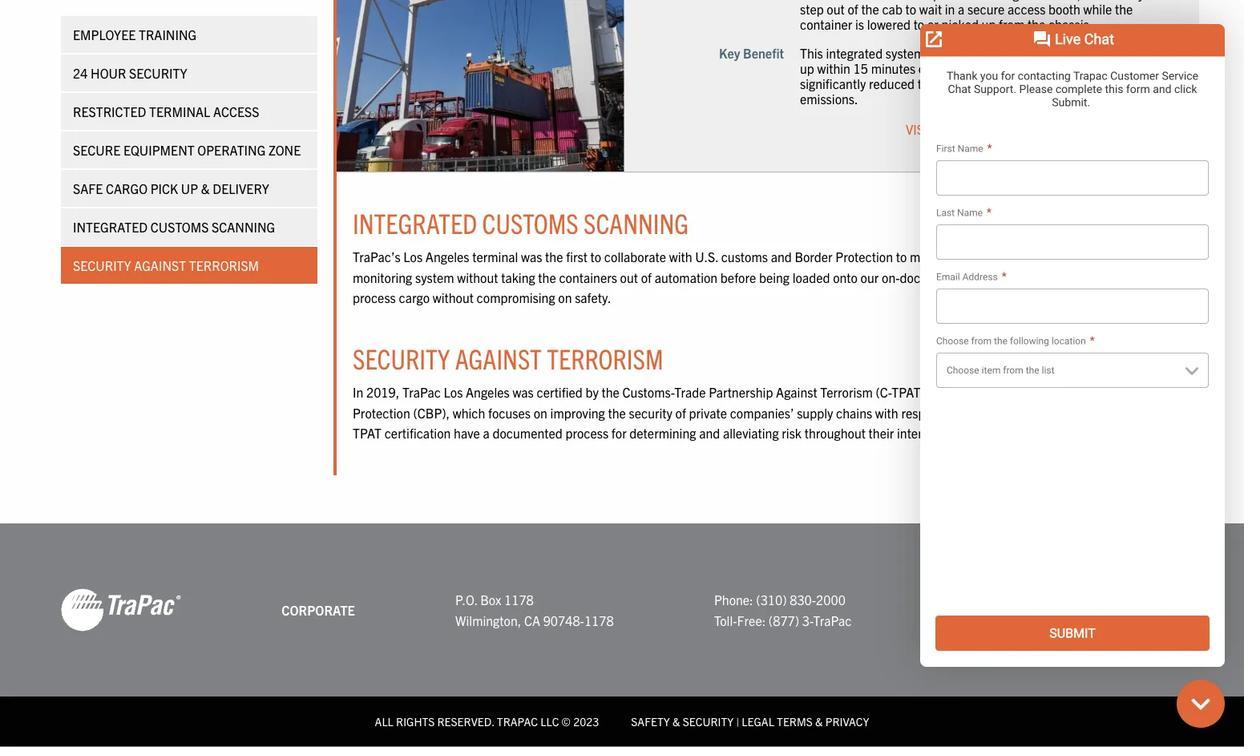Task type: locate. For each thing, give the bounding box(es) containing it.
against up focuses on the bottom of the page
[[455, 341, 542, 375]]

truck left turn
[[918, 76, 947, 92]]

1 vertical spatial trapac
[[403, 384, 441, 401]]

2 by from the left
[[998, 384, 1011, 401]]

0 vertical spatial trapac
[[1066, 269, 1104, 285]]

system down lowered
[[886, 45, 925, 61]]

integrated customs scanning down 'safe cargo pick up & delivery'
[[73, 219, 275, 235]]

& right safety
[[673, 715, 681, 730]]

is
[[859, 0, 868, 2], [856, 16, 865, 33]]

3-
[[803, 613, 814, 629]]

1 vertical spatial with
[[876, 405, 899, 421]]

trapac inside in 2019, trapac los angeles was certified by the customs-trade partnership against terrorism (c-tpat) initiative led by u.s. customs and border protection (cbp), which focuses on improving the security of private companies' supply chains with respect to terrorism. organizations who achieve c- tpat certification have a documented process for determining and alleviating risk throughout their international supply chain.
[[403, 384, 441, 401]]

1 horizontal spatial by
[[998, 384, 1011, 401]]

reduced down be
[[1033, 76, 1079, 92]]

visit our technology showcase page
[[906, 122, 1155, 138]]

pick
[[1136, 45, 1159, 61]]

los right trapac's
[[404, 249, 423, 265]]

0 horizontal spatial protection
[[353, 405, 410, 421]]

1 vertical spatial the
[[954, 269, 975, 285]]

0 vertical spatial the
[[801, 0, 821, 2]]

1 horizontal spatial reduced
[[1033, 76, 1079, 92]]

has
[[1124, 60, 1144, 76]]

being left unloaded
[[933, 60, 963, 76]]

0 horizontal spatial u.s.
[[696, 249, 719, 265]]

1 horizontal spatial protection
[[836, 249, 894, 265]]

0 horizontal spatial out
[[621, 269, 639, 285]]

0 vertical spatial which
[[1089, 60, 1121, 76]]

partnership
[[709, 384, 774, 401]]

on left safety. at top left
[[558, 290, 572, 306]]

1 horizontal spatial system
[[886, 45, 925, 61]]

0 vertical spatial protection
[[836, 249, 894, 265]]

of inside the driver is directed to pull into a designated lane, where they step out of the cab to wait in a secure access booth while the container is lowered to or picked up from the chassis.
[[848, 1, 859, 17]]

process
[[353, 290, 396, 306], [566, 426, 609, 442]]

employee
[[73, 26, 136, 43]]

enables down through
[[1019, 269, 1063, 285]]

1 vertical spatial out
[[621, 269, 639, 285]]

0 horizontal spatial trapac
[[403, 384, 441, 401]]

0 vertical spatial border
[[795, 249, 833, 265]]

wait
[[920, 1, 943, 17]]

trapac inside phone: (310) 830-2000 toll-free: (877) 3-trapac
[[814, 613, 852, 629]]

1 reduced from the left
[[870, 76, 915, 92]]

1 vertical spatial was
[[513, 384, 534, 401]]

0 horizontal spatial for
[[612, 426, 627, 442]]

tpat)
[[892, 384, 925, 401]]

taking
[[501, 269, 536, 285]]

1 horizontal spatial with
[[876, 405, 899, 421]]

they
[[1121, 0, 1145, 2]]

1 vertical spatial supply
[[970, 426, 1007, 442]]

integrated
[[353, 205, 477, 240], [73, 219, 148, 235]]

reduced
[[870, 76, 915, 92], [1033, 76, 1079, 92]]

supply up throughout
[[797, 405, 834, 421]]

customs down 'safe cargo pick up & delivery'
[[151, 219, 209, 235]]

to left be
[[1035, 45, 1046, 61]]

1178
[[505, 592, 534, 608], [585, 613, 614, 629]]

u.s. up the automation at the right of the page
[[696, 249, 719, 265]]

alleviating
[[723, 426, 779, 442]]

0 horizontal spatial the
[[801, 0, 821, 2]]

out down collaborate
[[621, 269, 639, 285]]

1 vertical spatial without
[[433, 290, 474, 306]]

0 horizontal spatial truck
[[918, 76, 947, 92]]

1 horizontal spatial the
[[954, 269, 975, 285]]

security
[[129, 65, 187, 81], [73, 257, 131, 274], [353, 341, 450, 375], [683, 715, 734, 730]]

to right first
[[591, 249, 602, 265]]

(c-
[[876, 384, 892, 401]]

of right minutes
[[919, 60, 930, 76]]

a left ship,
[[1050, 60, 1056, 76]]

box
[[481, 592, 502, 608]]

reduced right 15
[[870, 76, 915, 92]]

to down radiation
[[1107, 269, 1118, 285]]

24
[[73, 65, 88, 81]]

of down collaborate
[[641, 269, 652, 285]]

out inside trapac's los angeles terminal was the first to collaborate with u.s. customs and border protection to move containers through the radiation portal monitoring system without taking the containers out of automation before being loaded onto our on-dock rail. the system enables trapac to quickly process cargo without compromising on safety.
[[621, 269, 639, 285]]

without right cargo
[[433, 290, 474, 306]]

1 by from the left
[[586, 384, 599, 401]]

which
[[1089, 60, 1121, 76], [453, 405, 486, 421]]

security
[[629, 405, 673, 421]]

to left pull
[[920, 0, 931, 2]]

2 vertical spatial terrorism
[[821, 384, 873, 401]]

enables
[[928, 45, 971, 61], [1019, 269, 1063, 285]]

a inside this integrated system enables containers to be available for pick up within 15 minutes of being unloaded from a ship, which has significantly reduced truck turn times and reduced idle truck emissions.
[[1050, 60, 1056, 76]]

angeles
[[426, 249, 470, 265], [466, 384, 510, 401]]

2 horizontal spatial trapac
[[1066, 269, 1104, 285]]

protection down 2019,
[[353, 405, 410, 421]]

from
[[1000, 16, 1025, 33], [1021, 60, 1047, 76]]

(877)
[[769, 613, 800, 629]]

the inside the driver is directed to pull into a designated lane, where they step out of the cab to wait in a secure access booth while the container is lowered to or picked up from the chassis.
[[801, 0, 821, 2]]

on up "documented"
[[534, 405, 548, 421]]

system inside this integrated system enables containers to be available for pick up within 15 minutes of being unloaded from a ship, which has significantly reduced truck turn times and reduced idle truck emissions.
[[886, 45, 925, 61]]

against down integrated customs scanning link
[[134, 257, 186, 274]]

1 horizontal spatial integrated
[[353, 205, 477, 240]]

containers inside this integrated system enables containers to be available for pick up within 15 minutes of being unloaded from a ship, which has significantly reduced truck turn times and reduced idle truck emissions.
[[974, 45, 1032, 61]]

1 vertical spatial which
[[453, 405, 486, 421]]

in
[[353, 384, 364, 401]]

0 horizontal spatial reduced
[[870, 76, 915, 92]]

0 vertical spatial up
[[982, 16, 997, 33]]

0 vertical spatial angeles
[[426, 249, 470, 265]]

be
[[1049, 45, 1063, 61]]

with down (c-
[[876, 405, 899, 421]]

enables down picked
[[928, 45, 971, 61]]

1 vertical spatial border
[[1115, 384, 1153, 401]]

our
[[939, 122, 965, 138]]

rights
[[396, 715, 435, 730]]

terrorism up customs-
[[547, 341, 664, 375]]

out
[[827, 1, 845, 17], [621, 269, 639, 285]]

out right step
[[827, 1, 845, 17]]

border inside in 2019, trapac los angeles was certified by the customs-trade partnership against terrorism (c-tpat) initiative led by u.s. customs and border protection (cbp), which focuses on improving the security of private companies' supply chains with respect to terrorism. organizations who achieve c- tpat certification have a documented process for determining and alleviating risk throughout their international supply chain.
[[1115, 384, 1153, 401]]

0 horizontal spatial which
[[453, 405, 486, 421]]

risk
[[782, 426, 802, 442]]

the down designated
[[1028, 16, 1046, 33]]

up
[[982, 16, 997, 33], [801, 60, 815, 76]]

1 horizontal spatial supply
[[970, 426, 1007, 442]]

without down the terminal
[[457, 269, 499, 285]]

1 vertical spatial angeles
[[466, 384, 510, 401]]

a inside in 2019, trapac los angeles was certified by the customs-trade partnership against terrorism (c-tpat) initiative led by u.s. customs and border protection (cbp), which focuses on improving the security of private companies' supply chains with respect to terrorism. organizations who achieve c- tpat certification have a documented process for determining and alleviating risk throughout their international supply chain.
[[483, 426, 490, 442]]

15
[[854, 60, 869, 76]]

by right led
[[998, 384, 1011, 401]]

1 horizontal spatial border
[[1115, 384, 1153, 401]]

(cbp),
[[413, 405, 450, 421]]

the up the container
[[801, 0, 821, 2]]

which inside this integrated system enables containers to be available for pick up within 15 minutes of being unloaded from a ship, which has significantly reduced truck turn times and reduced idle truck emissions.
[[1089, 60, 1121, 76]]

employee training link
[[61, 16, 318, 53]]

1 horizontal spatial &
[[673, 715, 681, 730]]

for left pick
[[1118, 45, 1133, 61]]

angeles up focuses on the bottom of the page
[[466, 384, 510, 401]]

footer
[[0, 524, 1245, 748]]

terrorism up chains
[[821, 384, 873, 401]]

1 horizontal spatial trapac
[[814, 613, 852, 629]]

border
[[795, 249, 833, 265], [1115, 384, 1153, 401]]

this
[[801, 45, 824, 61]]

system up cargo
[[415, 269, 454, 285]]

terrorism inside in 2019, trapac los angeles was certified by the customs-trade partnership against terrorism (c-tpat) initiative led by u.s. customs and border protection (cbp), which focuses on improving the security of private companies' supply chains with respect to terrorism. organizations who achieve c- tpat certification have a documented process for determining and alleviating risk throughout their international supply chain.
[[821, 384, 873, 401]]

lowered
[[868, 16, 911, 33]]

24 hour security link
[[61, 55, 318, 91]]

the driver is directed to pull into a designated lane, where they step out of the cab to wait in a secure access booth while the container is lowered to or picked up from the chassis.
[[801, 0, 1145, 33]]

2 vertical spatial trapac
[[814, 613, 852, 629]]

0 vertical spatial from
[[1000, 16, 1025, 33]]

container
[[801, 16, 853, 33]]

or
[[928, 16, 939, 33]]

truck
[[918, 76, 947, 92], [1105, 76, 1133, 92]]

being right before
[[760, 269, 790, 285]]

enables inside trapac's los angeles terminal was the first to collaborate with u.s. customs and border protection to move containers through the radiation portal monitoring system without taking the containers out of automation before being loaded onto our on-dock rail. the system enables trapac to quickly process cargo without compromising on safety.
[[1019, 269, 1063, 285]]

to right cab
[[906, 1, 917, 17]]

up right picked
[[982, 16, 997, 33]]

0 horizontal spatial scanning
[[212, 219, 275, 235]]

customs up the terminal
[[483, 205, 579, 240]]

secure equipment operating zone link
[[61, 132, 318, 168]]

from left be
[[1021, 60, 1047, 76]]

safety
[[632, 715, 670, 730]]

1 vertical spatial u.s.
[[1014, 384, 1037, 401]]

& right terms on the bottom of the page
[[816, 715, 823, 730]]

scanning up collaborate
[[584, 205, 689, 240]]

to down initiative
[[946, 405, 957, 421]]

which up have on the bottom
[[453, 405, 486, 421]]

0 vertical spatial supply
[[797, 405, 834, 421]]

containers up rail.
[[943, 249, 1001, 265]]

1 vertical spatial terrorism
[[547, 341, 664, 375]]

customs up organizations
[[1040, 384, 1088, 401]]

0 horizontal spatial being
[[760, 269, 790, 285]]

1 horizontal spatial for
[[1118, 45, 1133, 61]]

containers up times
[[974, 45, 1032, 61]]

was inside in 2019, trapac los angeles was certified by the customs-trade partnership against terrorism (c-tpat) initiative led by u.s. customs and border protection (cbp), which focuses on improving the security of private companies' supply chains with respect to terrorism. organizations who achieve c- tpat certification have a documented process for determining and alleviating risk throughout their international supply chain.
[[513, 384, 534, 401]]

integrated down cargo
[[73, 219, 148, 235]]

picked
[[942, 16, 979, 33]]

without
[[457, 269, 499, 285], [433, 290, 474, 306]]

of
[[848, 1, 859, 17], [919, 60, 930, 76], [641, 269, 652, 285], [676, 405, 687, 421]]

1 horizontal spatial being
[[933, 60, 963, 76]]

1 horizontal spatial terrorism
[[547, 341, 664, 375]]

0 horizontal spatial process
[[353, 290, 396, 306]]

by up 'improving'
[[586, 384, 599, 401]]

all
[[375, 715, 394, 730]]

safety.
[[575, 290, 612, 306]]

was
[[521, 249, 543, 265], [513, 384, 534, 401]]

1 vertical spatial from
[[1021, 60, 1047, 76]]

integrated up trapac's
[[353, 205, 477, 240]]

1 horizontal spatial los
[[444, 384, 463, 401]]

u.s. up organizations
[[1014, 384, 1037, 401]]

0 vertical spatial containers
[[974, 45, 1032, 61]]

and right customs
[[771, 249, 792, 265]]

benefit
[[744, 45, 784, 61]]

in
[[946, 1, 956, 17]]

2023
[[574, 715, 599, 730]]

the right rail.
[[954, 269, 975, 285]]

2 horizontal spatial terrorism
[[821, 384, 873, 401]]

0 vertical spatial against
[[134, 257, 186, 274]]

0 horizontal spatial &
[[201, 180, 210, 197]]

led
[[978, 384, 995, 401]]

training
[[139, 26, 197, 43]]

0 vertical spatial was
[[521, 249, 543, 265]]

0 vertical spatial process
[[353, 290, 396, 306]]

1178 right ca
[[585, 613, 614, 629]]

0 vertical spatial los
[[404, 249, 423, 265]]

1 horizontal spatial customs
[[483, 205, 579, 240]]

safe
[[73, 180, 103, 197]]

process down 'improving'
[[566, 426, 609, 442]]

integrated customs scanning up the terminal
[[353, 205, 689, 240]]

trapac up (cbp),
[[403, 384, 441, 401]]

customs inside in 2019, trapac los angeles was certified by the customs-trade partnership against terrorism (c-tpat) initiative led by u.s. customs and border protection (cbp), which focuses on improving the security of private companies' supply chains with respect to terrorism. organizations who achieve c- tpat certification have a documented process for determining and alleviating risk throughout their international supply chain.
[[1040, 384, 1088, 401]]

on-
[[882, 269, 900, 285]]

terrorism down integrated customs scanning link
[[189, 257, 259, 274]]

1 horizontal spatial enables
[[1019, 269, 1063, 285]]

and
[[1009, 76, 1030, 92], [771, 249, 792, 265], [1091, 384, 1112, 401], [700, 426, 720, 442]]

for
[[1118, 45, 1133, 61], [612, 426, 627, 442]]

secure equipment operating zone
[[73, 142, 301, 158]]

process down monitoring
[[353, 290, 396, 306]]

border inside trapac's los angeles terminal was the first to collaborate with u.s. customs and border protection to move containers through the radiation portal monitoring system without taking the containers out of automation before being loaded onto our on-dock rail. the system enables trapac to quickly process cargo without compromising on safety.
[[795, 249, 833, 265]]

0 vertical spatial with
[[670, 249, 693, 265]]

with inside trapac's los angeles terminal was the first to collaborate with u.s. customs and border protection to move containers through the radiation portal monitoring system without taking the containers out of automation before being loaded onto our on-dock rail. the system enables trapac to quickly process cargo without compromising on safety.
[[670, 249, 693, 265]]

booth
[[1049, 1, 1081, 17]]

security down the safe
[[73, 257, 131, 274]]

scanning down the delivery
[[212, 219, 275, 235]]

1 vertical spatial security against terrorism
[[353, 341, 664, 375]]

trapac down radiation
[[1066, 269, 1104, 285]]

0 horizontal spatial system
[[415, 269, 454, 285]]

system down through
[[978, 269, 1017, 285]]

the left security
[[608, 405, 626, 421]]

trapac down the 2000
[[814, 613, 852, 629]]

1178 up ca
[[505, 592, 534, 608]]

1 horizontal spatial up
[[982, 16, 997, 33]]

0 horizontal spatial terrorism
[[189, 257, 259, 274]]

of left lowered
[[848, 1, 859, 17]]

a right into
[[981, 0, 988, 2]]

supply down terrorism.
[[970, 426, 1007, 442]]

angeles left the terminal
[[426, 249, 470, 265]]

0 horizontal spatial los
[[404, 249, 423, 265]]

showcase
[[1051, 122, 1118, 138]]

before
[[721, 269, 757, 285]]

containers up safety. at top left
[[559, 269, 618, 285]]

0 horizontal spatial border
[[795, 249, 833, 265]]

1 horizontal spatial process
[[566, 426, 609, 442]]

0 vertical spatial being
[[933, 60, 963, 76]]

to inside in 2019, trapac los angeles was certified by the customs-trade partnership against terrorism (c-tpat) initiative led by u.s. customs and border protection (cbp), which focuses on improving the security of private companies' supply chains with respect to terrorism. organizations who achieve c- tpat certification have a documented process for determining and alleviating risk throughout their international supply chain.
[[946, 405, 957, 421]]

emissions.
[[801, 91, 859, 107]]

from down designated
[[1000, 16, 1025, 33]]

a right have on the bottom
[[483, 426, 490, 442]]

1 vertical spatial process
[[566, 426, 609, 442]]

security against terrorism down integrated customs scanning link
[[73, 257, 259, 274]]

for inside this integrated system enables containers to be available for pick up within 15 minutes of being unloaded from a ship, which has significantly reduced truck turn times and reduced idle truck emissions.
[[1118, 45, 1133, 61]]

trapac inside trapac's los angeles terminal was the first to collaborate with u.s. customs and border protection to move containers through the radiation portal monitoring system without taking the containers out of automation before being loaded onto our on-dock rail. the system enables trapac to quickly process cargo without compromising on safety.
[[1066, 269, 1104, 285]]

reserved.
[[438, 715, 495, 730]]

cab
[[883, 1, 903, 17]]

is up integrated
[[856, 16, 865, 33]]

border up the achieve
[[1115, 384, 1153, 401]]

within
[[818, 60, 851, 76]]

and right times
[[1009, 76, 1030, 92]]

0 vertical spatial terrorism
[[189, 257, 259, 274]]

1 horizontal spatial truck
[[1105, 76, 1133, 92]]

terminal
[[149, 103, 210, 120]]

0 horizontal spatial with
[[670, 249, 693, 265]]

legal terms & privacy link
[[742, 715, 870, 730]]

1 vertical spatial protection
[[353, 405, 410, 421]]

for left determining
[[612, 426, 627, 442]]

a right 'in'
[[959, 1, 965, 17]]

security against terrorism
[[73, 257, 259, 274], [353, 341, 664, 375]]

and inside this integrated system enables containers to be available for pick up within 15 minutes of being unloaded from a ship, which has significantly reduced truck turn times and reduced idle truck emissions.
[[1009, 76, 1030, 92]]

1 horizontal spatial against
[[455, 341, 542, 375]]

with
[[670, 249, 693, 265], [876, 405, 899, 421]]

terms
[[777, 715, 813, 730]]

border up loaded
[[795, 249, 833, 265]]

1 vertical spatial up
[[801, 60, 815, 76]]

protection up our
[[836, 249, 894, 265]]

collaborate
[[605, 249, 667, 265]]

of inside in 2019, trapac los angeles was certified by the customs-trade partnership against terrorism (c-tpat) initiative led by u.s. customs and border protection (cbp), which focuses on improving the security of private companies' supply chains with respect to terrorism. organizations who achieve c- tpat certification have a documented process for determining and alleviating risk throughout their international supply chain.
[[676, 405, 687, 421]]

was up taking
[[521, 249, 543, 265]]

0 vertical spatial 1178
[[505, 592, 534, 608]]

0 vertical spatial on
[[558, 290, 572, 306]]

1 horizontal spatial 1178
[[585, 613, 614, 629]]

0 horizontal spatial against
[[134, 257, 186, 274]]

security against terrorism up focuses on the bottom of the page
[[353, 341, 664, 375]]

1 vertical spatial being
[[760, 269, 790, 285]]

2 horizontal spatial system
[[978, 269, 1017, 285]]

being inside trapac's los angeles terminal was the first to collaborate with u.s. customs and border protection to move containers through the radiation portal monitoring system without taking the containers out of automation before being loaded onto our on-dock rail. the system enables trapac to quickly process cargo without compromising on safety.
[[760, 269, 790, 285]]

los up (cbp),
[[444, 384, 463, 401]]

24 hour security
[[73, 65, 187, 81]]

certification
[[385, 426, 451, 442]]

1 vertical spatial los
[[444, 384, 463, 401]]

was up focuses on the bottom of the page
[[513, 384, 534, 401]]

truck right idle
[[1105, 76, 1133, 92]]

up inside the driver is directed to pull into a designated lane, where they step out of the cab to wait in a secure access booth while the container is lowered to or picked up from the chassis.
[[982, 16, 997, 33]]

turn
[[950, 76, 973, 92]]

which left has
[[1089, 60, 1121, 76]]

0 vertical spatial out
[[827, 1, 845, 17]]

1 horizontal spatial out
[[827, 1, 845, 17]]



Task type: vqa. For each thing, say whether or not it's contained in the screenshot.
the 1178
yes



Task type: describe. For each thing, give the bounding box(es) containing it.
1 vertical spatial is
[[856, 16, 865, 33]]

to up on-
[[897, 249, 907, 265]]

security up restricted terminal access
[[129, 65, 187, 81]]

and up who
[[1091, 384, 1112, 401]]

respect
[[902, 405, 943, 421]]

on inside trapac's los angeles terminal was the first to collaborate with u.s. customs and border protection to move containers through the radiation portal monitoring system without taking the containers out of automation before being loaded onto our on-dock rail. the system enables trapac to quickly process cargo without compromising on safety.
[[558, 290, 572, 306]]

2 reduced from the left
[[1033, 76, 1079, 92]]

equipment
[[123, 142, 195, 158]]

up inside this integrated system enables containers to be available for pick up within 15 minutes of being unloaded from a ship, which has significantly reduced truck turn times and reduced idle truck emissions.
[[801, 60, 815, 76]]

legal
[[742, 715, 775, 730]]

1 vertical spatial against
[[455, 341, 542, 375]]

chassis.
[[1049, 16, 1093, 33]]

times
[[976, 76, 1006, 92]]

1 vertical spatial containers
[[943, 249, 1001, 265]]

the right through
[[1051, 249, 1068, 265]]

into
[[957, 0, 978, 2]]

loaded
[[793, 269, 831, 285]]

against inside in 2019, trapac los angeles was certified by the customs-trade partnership against terrorism (c-tpat) initiative led by u.s. customs and border protection (cbp), which focuses on improving the security of private companies' supply chains with respect to terrorism. organizations who achieve c- tpat certification have a documented process for determining and alleviating risk throughout their international supply chain.
[[777, 384, 818, 401]]

trapac's
[[353, 249, 401, 265]]

access
[[213, 103, 260, 120]]

who
[[1095, 405, 1118, 421]]

0 horizontal spatial integrated
[[73, 219, 148, 235]]

trapac's los angeles terminal was the first to collaborate with u.s. customs and border protection to move containers through the radiation portal monitoring system without taking the containers out of automation before being loaded onto our on-dock rail. the system enables trapac to quickly process cargo without compromising on safety.
[[353, 249, 1160, 306]]

angeles inside in 2019, trapac los angeles was certified by the customs-trade partnership against terrorism (c-tpat) initiative led by u.s. customs and border protection (cbp), which focuses on improving the security of private companies' supply chains with respect to terrorism. organizations who achieve c- tpat certification have a documented process for determining and alleviating risk throughout their international supply chain.
[[466, 384, 510, 401]]

through
[[1004, 249, 1048, 265]]

0 horizontal spatial security against terrorism
[[73, 257, 259, 274]]

2 truck from the left
[[1105, 76, 1133, 92]]

significantly
[[801, 76, 867, 92]]

2 horizontal spatial &
[[816, 715, 823, 730]]

wilmington,
[[456, 613, 522, 629]]

access
[[1008, 1, 1046, 17]]

out inside the driver is directed to pull into a designated lane, where they step out of the cab to wait in a secure access booth while the container is lowered to or picked up from the chassis.
[[827, 1, 845, 17]]

trapac
[[497, 715, 538, 730]]

zone
[[269, 142, 301, 158]]

enables inside this integrated system enables containers to be available for pick up within 15 minutes of being unloaded from a ship, which has significantly reduced truck turn times and reduced idle truck emissions.
[[928, 45, 971, 61]]

corporate
[[282, 603, 355, 619]]

the left first
[[546, 249, 563, 265]]

onto
[[834, 269, 858, 285]]

security left |
[[683, 715, 734, 730]]

the right taking
[[539, 269, 556, 285]]

against inside the security against terrorism link
[[134, 257, 186, 274]]

integrated
[[827, 45, 883, 61]]

of inside this integrated system enables containers to be available for pick up within 15 minutes of being unloaded from a ship, which has significantly reduced truck turn times and reduced idle truck emissions.
[[919, 60, 930, 76]]

for inside in 2019, trapac los angeles was certified by the customs-trade partnership against terrorism (c-tpat) initiative led by u.s. customs and border protection (cbp), which focuses on improving the security of private companies' supply chains with respect to terrorism. organizations who achieve c- tpat certification have a documented process for determining and alleviating risk throughout their international supply chain.
[[612, 426, 627, 442]]

certified
[[537, 384, 583, 401]]

(310)
[[757, 592, 787, 608]]

page
[[1121, 122, 1152, 138]]

integrated customs scanning inside integrated customs scanning link
[[73, 219, 275, 235]]

protection inside in 2019, trapac los angeles was certified by the customs-trade partnership against terrorism (c-tpat) initiative led by u.s. customs and border protection (cbp), which focuses on improving the security of private companies' supply chains with respect to terrorism. organizations who achieve c- tpat certification have a documented process for determining and alleviating risk throughout their international supply chain.
[[353, 405, 410, 421]]

pick
[[151, 180, 178, 197]]

documented
[[493, 426, 563, 442]]

2 vertical spatial containers
[[559, 269, 618, 285]]

portal
[[1123, 249, 1156, 265]]

from inside this integrated system enables containers to be available for pick up within 15 minutes of being unloaded from a ship, which has significantly reduced truck turn times and reduced idle truck emissions.
[[1021, 60, 1047, 76]]

cargo
[[106, 180, 148, 197]]

0 vertical spatial without
[[457, 269, 499, 285]]

the inside trapac's los angeles terminal was the first to collaborate with u.s. customs and border protection to move containers through the radiation portal monitoring system without taking the containers out of automation before being loaded onto our on-dock rail. the system enables trapac to quickly process cargo without compromising on safety.
[[954, 269, 975, 285]]

secure
[[73, 142, 120, 158]]

the left customs-
[[602, 384, 620, 401]]

delivery
[[213, 180, 269, 197]]

all rights reserved. trapac llc © 2023
[[375, 715, 599, 730]]

footer containing p.o. box 1178
[[0, 524, 1245, 748]]

c-
[[1166, 405, 1179, 421]]

rail.
[[930, 269, 951, 285]]

restricted terminal access link
[[61, 93, 318, 130]]

with inside in 2019, trapac los angeles was certified by the customs-trade partnership against terrorism (c-tpat) initiative led by u.s. customs and border protection (cbp), which focuses on improving the security of private companies' supply chains with respect to terrorism. organizations who achieve c- tpat certification have a documented process for determining and alleviating risk throughout their international supply chain.
[[876, 405, 899, 421]]

companies'
[[730, 405, 794, 421]]

our
[[861, 269, 879, 285]]

0 horizontal spatial 1178
[[505, 592, 534, 608]]

u.s. inside trapac's los angeles terminal was the first to collaborate with u.s. customs and border protection to move containers through the radiation portal monitoring system without taking the containers out of automation before being loaded onto our on-dock rail. the system enables trapac to quickly process cargo without compromising on safety.
[[696, 249, 719, 265]]

automation
[[655, 269, 718, 285]]

and down private
[[700, 426, 720, 442]]

to inside this integrated system enables containers to be available for pick up within 15 minutes of being unloaded from a ship, which has significantly reduced truck turn times and reduced idle truck emissions.
[[1035, 45, 1046, 61]]

trade
[[675, 384, 706, 401]]

customs-
[[623, 384, 675, 401]]

achieve
[[1121, 405, 1163, 421]]

process inside in 2019, trapac los angeles was certified by the customs-trade partnership against terrorism (c-tpat) initiative led by u.s. customs and border protection (cbp), which focuses on improving the security of private companies' supply chains with respect to terrorism. organizations who achieve c- tpat certification have a documented process for determining and alleviating risk throughout their international supply chain.
[[566, 426, 609, 442]]

security against terrorism link
[[61, 247, 318, 284]]

1 truck from the left
[[918, 76, 947, 92]]

this integrated system enables containers to be available for pick up within 15 minutes of being unloaded from a ship, which has significantly reduced truck turn times and reduced idle truck emissions.
[[801, 45, 1159, 107]]

was inside trapac's los angeles terminal was the first to collaborate with u.s. customs and border protection to move containers through the radiation portal monitoring system without taking the containers out of automation before being loaded onto our on-dock rail. the system enables trapac to quickly process cargo without compromising on safety.
[[521, 249, 543, 265]]

quickly
[[1121, 269, 1160, 285]]

phone: (310) 830-2000 toll-free: (877) 3-trapac
[[715, 592, 852, 629]]

process inside trapac's los angeles terminal was the first to collaborate with u.s. customs and border protection to move containers through the radiation portal monitoring system without taking the containers out of automation before being loaded onto our on-dock rail. the system enables trapac to quickly process cargo without compromising on safety.
[[353, 290, 396, 306]]

chains
[[837, 405, 873, 421]]

restricted
[[73, 103, 146, 120]]

operating
[[198, 142, 266, 158]]

2000
[[817, 592, 846, 608]]

u.s. inside in 2019, trapac los angeles was certified by the customs-trade partnership against terrorism (c-tpat) initiative led by u.s. customs and border protection (cbp), which focuses on improving the security of private companies' supply chains with respect to terrorism. organizations who achieve c- tpat certification have a documented process for determining and alleviating risk throughout their international supply chain.
[[1014, 384, 1037, 401]]

restricted terminal access
[[73, 103, 260, 120]]

ship,
[[1059, 60, 1086, 76]]

privacy
[[826, 715, 870, 730]]

830-
[[790, 592, 817, 608]]

security up 2019,
[[353, 341, 450, 375]]

los inside trapac's los angeles terminal was the first to collaborate with u.s. customs and border protection to move containers through the radiation portal monitoring system without taking the containers out of automation before being loaded onto our on-dock rail. the system enables trapac to quickly process cargo without compromising on safety.
[[404, 249, 423, 265]]

phone:
[[715, 592, 754, 608]]

safety & security | legal terms & privacy
[[632, 715, 870, 730]]

initiative
[[928, 384, 975, 401]]

0 vertical spatial is
[[859, 0, 868, 2]]

first
[[566, 249, 588, 265]]

employee training
[[73, 26, 197, 43]]

have
[[454, 426, 480, 442]]

hour
[[91, 65, 126, 81]]

improving
[[551, 405, 605, 421]]

driver
[[824, 0, 856, 2]]

protection inside trapac's los angeles terminal was the first to collaborate with u.s. customs and border protection to move containers through the radiation portal monitoring system without taking the containers out of automation before being loaded onto our on-dock rail. the system enables trapac to quickly process cargo without compromising on safety.
[[836, 249, 894, 265]]

radiation
[[1071, 249, 1121, 265]]

in 2019, trapac los angeles was certified by the customs-trade partnership against terrorism (c-tpat) initiative led by u.s. customs and border protection (cbp), which focuses on improving the security of private companies' supply chains with respect to terrorism. organizations who achieve c- tpat certification have a documented process for determining and alleviating risk throughout their international supply chain.
[[353, 384, 1179, 442]]

and inside trapac's los angeles terminal was the first to collaborate with u.s. customs and border protection to move containers through the radiation portal monitoring system without taking the containers out of automation before being loaded onto our on-dock rail. the system enables trapac to quickly process cargo without compromising on safety.
[[771, 249, 792, 265]]

1 vertical spatial 1178
[[585, 613, 614, 629]]

on inside in 2019, trapac los angeles was certified by the customs-trade partnership against terrorism (c-tpat) initiative led by u.s. customs and border protection (cbp), which focuses on improving the security of private companies' supply chains with respect to terrorism. organizations who achieve c- tpat certification have a documented process for determining and alleviating risk throughout their international supply chain.
[[534, 405, 548, 421]]

the right while
[[1116, 1, 1134, 17]]

visit
[[906, 122, 936, 138]]

being inside this integrated system enables containers to be available for pick up within 15 minutes of being unloaded from a ship, which has significantly reduced truck turn times and reduced idle truck emissions.
[[933, 60, 963, 76]]

safety & security link
[[632, 715, 734, 730]]

technology
[[968, 122, 1048, 138]]

corporate image
[[61, 588, 181, 633]]

the left cab
[[862, 1, 880, 17]]

step
[[801, 1, 824, 17]]

©
[[562, 715, 571, 730]]

& inside safe cargo pick up & delivery link
[[201, 180, 210, 197]]

ca
[[525, 613, 541, 629]]

dock
[[900, 269, 927, 285]]

angeles inside trapac's los angeles terminal was the first to collaborate with u.s. customs and border protection to move containers through the radiation portal monitoring system without taking the containers out of automation before being loaded onto our on-dock rail. the system enables trapac to quickly process cargo without compromising on safety.
[[426, 249, 470, 265]]

up
[[181, 180, 198, 197]]

of inside trapac's los angeles terminal was the first to collaborate with u.s. customs and border protection to move containers through the radiation portal monitoring system without taking the containers out of automation before being loaded onto our on-dock rail. the system enables trapac to quickly process cargo without compromising on safety.
[[641, 269, 652, 285]]

0 horizontal spatial supply
[[797, 405, 834, 421]]

customs
[[722, 249, 768, 265]]

0 horizontal spatial customs
[[151, 219, 209, 235]]

to left or
[[914, 16, 925, 33]]

from inside the driver is directed to pull into a designated lane, where they step out of the cab to wait in a secure access booth while the container is lowered to or picked up from the chassis.
[[1000, 16, 1025, 33]]

which inside in 2019, trapac los angeles was certified by the customs-trade partnership against terrorism (c-tpat) initiative led by u.s. customs and border protection (cbp), which focuses on improving the security of private companies' supply chains with respect to terrorism. organizations who achieve c- tpat certification have a documented process for determining and alleviating risk throughout their international supply chain.
[[453, 405, 486, 421]]

key benefit
[[719, 45, 784, 61]]

1 horizontal spatial integrated customs scanning
[[353, 205, 689, 240]]

compromising
[[477, 290, 556, 306]]

p.o.
[[456, 592, 478, 608]]

los inside in 2019, trapac los angeles was certified by the customs-trade partnership against terrorism (c-tpat) initiative led by u.s. customs and border protection (cbp), which focuses on improving the security of private companies' supply chains with respect to terrorism. organizations who achieve c- tpat certification have a documented process for determining and alleviating risk throughout their international supply chain.
[[444, 384, 463, 401]]

p.o. box 1178 wilmington, ca 90748-1178
[[456, 592, 614, 629]]

tpat
[[353, 426, 382, 442]]

1 horizontal spatial scanning
[[584, 205, 689, 240]]



